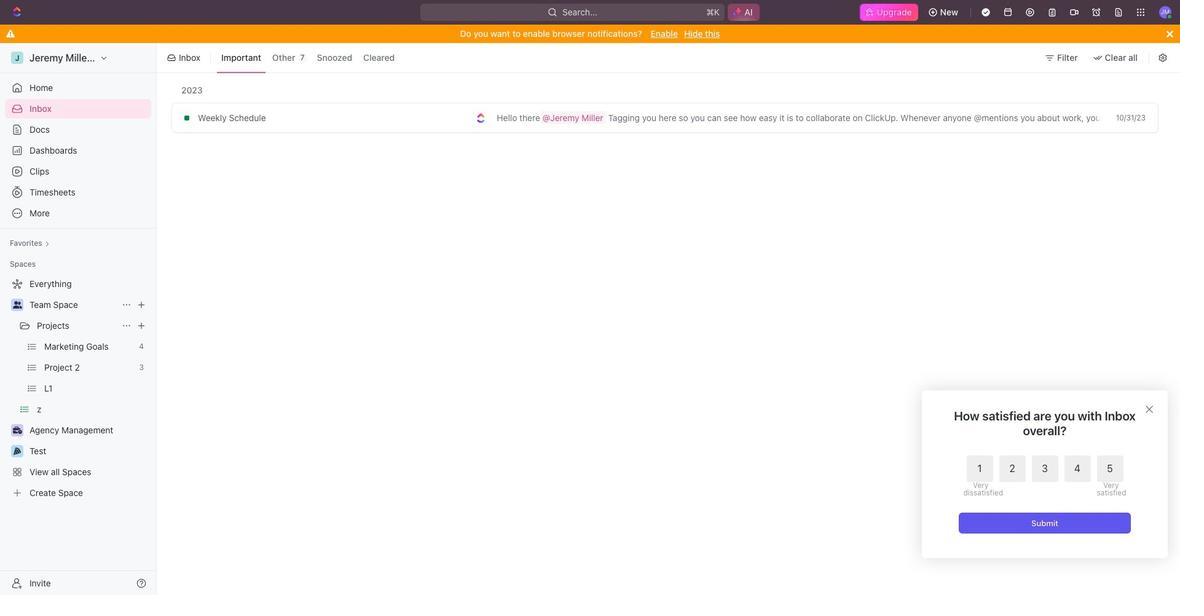 Task type: vqa. For each thing, say whether or not it's contained in the screenshot.
/
no



Task type: locate. For each thing, give the bounding box(es) containing it.
option group
[[964, 456, 1124, 497]]

dialog
[[923, 391, 1169, 558]]

tree
[[5, 274, 151, 503]]

tab list
[[215, 41, 402, 75]]



Task type: describe. For each thing, give the bounding box(es) containing it.
business time image
[[13, 427, 22, 434]]

pizza slice image
[[14, 448, 21, 455]]

user group image
[[13, 301, 22, 309]]

jeremy miller's workspace, , element
[[11, 52, 23, 64]]

tree inside sidebar navigation
[[5, 274, 151, 503]]

sidebar navigation
[[0, 43, 159, 595]]



